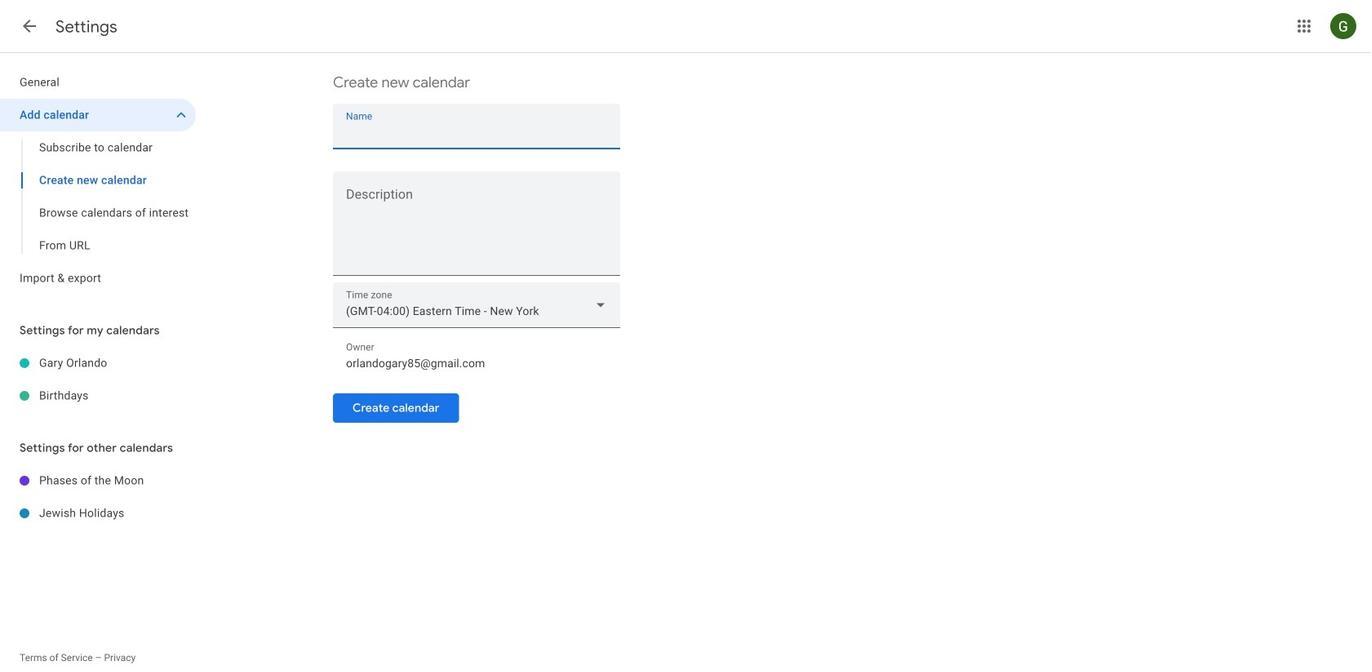 Task type: locate. For each thing, give the bounding box(es) containing it.
gary orlando tree item
[[0, 347, 196, 379]]

None text field
[[346, 121, 607, 144], [333, 190, 620, 268], [346, 352, 607, 375], [346, 121, 607, 144], [333, 190, 620, 268], [346, 352, 607, 375]]

3 tree from the top
[[0, 464, 196, 530]]

1 tree from the top
[[0, 66, 196, 295]]

group
[[0, 131, 196, 262]]

2 tree from the top
[[0, 347, 196, 412]]

heading
[[55, 16, 117, 37]]

None field
[[333, 282, 620, 328]]

add calendar tree item
[[0, 99, 196, 131]]

0 vertical spatial tree
[[0, 66, 196, 295]]

go back image
[[20, 16, 39, 36]]

tree
[[0, 66, 196, 295], [0, 347, 196, 412], [0, 464, 196, 530]]

1 vertical spatial tree
[[0, 347, 196, 412]]

2 vertical spatial tree
[[0, 464, 196, 530]]



Task type: vqa. For each thing, say whether or not it's contained in the screenshot.
field
yes



Task type: describe. For each thing, give the bounding box(es) containing it.
birthdays tree item
[[0, 379, 196, 412]]

phases of the moon tree item
[[0, 464, 196, 497]]

jewish holidays tree item
[[0, 497, 196, 530]]



